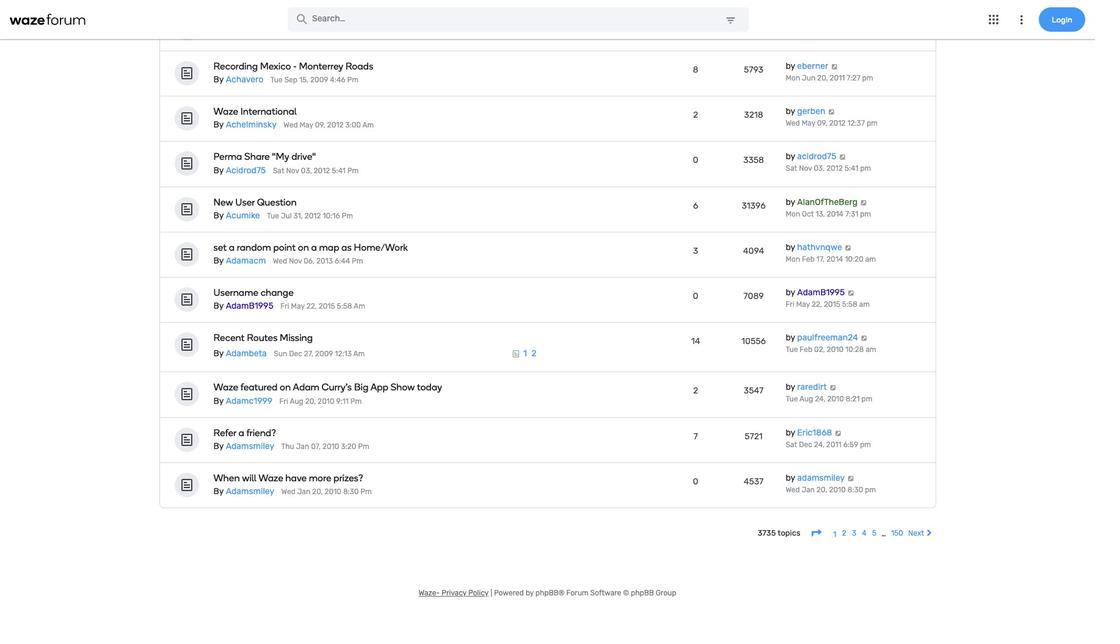 Task type: describe. For each thing, give the bounding box(es) containing it.
big
[[354, 382, 369, 394]]

pm right "9:11"
[[351, 398, 362, 406]]

acumike link
[[226, 211, 260, 221]]

by down when
[[214, 487, 224, 497]]

go to last post image for on
[[845, 245, 852, 251]]

9:11
[[336, 398, 349, 406]]

mon for roads
[[786, 74, 801, 82]]

©
[[623, 590, 629, 598]]

dec for abudun
[[275, 30, 288, 39]]

routes
[[247, 333, 278, 344]]

jun
[[802, 74, 816, 82]]

when
[[214, 473, 240, 485]]

pm right 6:59
[[860, 441, 871, 449]]

20, down adam
[[305, 398, 316, 406]]

pm right 3:20
[[358, 443, 369, 451]]

pm right "7:31" on the right top of page
[[860, 210, 871, 218]]

powered
[[494, 590, 524, 598]]

09, for 3:00
[[315, 121, 325, 130]]

aug for tue
[[800, 396, 814, 404]]

adambeta link
[[226, 349, 267, 359]]

refer a friend?
[[214, 428, 276, 439]]

paulfreeman24
[[798, 333, 858, 344]]

15,
[[299, 76, 309, 84]]

phpbb
[[631, 590, 654, 598]]

3547
[[744, 386, 764, 397]]

next
[[909, 530, 925, 538]]

4094
[[743, 246, 765, 256]]

today
[[417, 382, 442, 394]]

by down the set
[[214, 256, 224, 266]]

1 2
[[524, 349, 537, 359]]

5793
[[744, 65, 764, 75]]

0 vertical spatial adamb1995
[[798, 288, 845, 298]]

20, down more
[[312, 488, 323, 497]]

20, right jun
[[818, 74, 828, 82]]

0 vertical spatial adamb1995 link
[[798, 288, 845, 298]]

home/work
[[354, 242, 408, 254]]

02,
[[815, 346, 825, 355]]

username change link
[[214, 287, 581, 299]]

go to last post image for "my
[[839, 154, 847, 160]]

by left hathvnqwe
[[786, 242, 796, 253]]

pm right 6:44
[[352, 257, 363, 266]]

2012 left 12:37
[[830, 119, 846, 128]]

am up the 10:28
[[860, 301, 870, 309]]

2012 for perma share "my drive"
[[314, 167, 330, 175]]

0 horizontal spatial 3
[[693, 246, 699, 256]]

by left raredirt
[[786, 383, 796, 393]]

waze for waze international
[[214, 106, 238, 118]]

waze international link
[[214, 106, 581, 118]]

chevron right image
[[925, 530, 935, 538]]

12:37
[[848, 119, 865, 128]]

2010 down more
[[325, 488, 342, 497]]

2 link
[[532, 349, 537, 359]]

achelminsky link
[[226, 120, 277, 130]]

jan for refer a friend?
[[296, 443, 309, 451]]

-
[[293, 61, 297, 72]]

username change
[[214, 287, 294, 299]]

tue aug 24, 2010 8:21 pm
[[786, 396, 873, 404]]

pm right 12:37
[[867, 119, 878, 128]]

1 vertical spatial by adamsmiley
[[786, 473, 845, 484]]

06,
[[304, 257, 315, 266]]

eric1868
[[798, 428, 833, 438]]

31,
[[294, 212, 303, 220]]

by right 7089 on the top right of page
[[786, 288, 796, 298]]

1 vertical spatial acidrod75 link
[[226, 165, 266, 176]]

by gerben
[[786, 106, 826, 117]]

by adambeta
[[214, 349, 267, 359]]

3735 topics
[[758, 529, 803, 538]]

0 horizontal spatial wed jan 20, 2010 8:30 pm
[[281, 488, 372, 497]]

by left eric1868 link
[[786, 428, 796, 438]]

jan up click to jump to page… image
[[802, 486, 815, 495]]

perma share "my drive"
[[214, 151, 316, 163]]

1 for 1 2
[[524, 349, 527, 359]]

by alanoftheberg
[[786, 197, 858, 207]]

by left 'abudun' on the left top of page
[[214, 29, 224, 40]]

point
[[273, 242, 296, 254]]

show
[[391, 382, 415, 394]]

sat for perma share "my drive"
[[786, 165, 798, 173]]

go to last post image down the 10:20
[[847, 290, 855, 296]]

waze featured on adam curry's big app show today link
[[214, 382, 581, 394]]

by raredirt
[[786, 383, 827, 393]]

may up drive"
[[300, 121, 313, 130]]

eberner link
[[798, 61, 829, 71]]

by down the new
[[214, 211, 224, 221]]

doc image
[[512, 350, 520, 359]]

international
[[241, 106, 297, 118]]

by left gerben link
[[786, 106, 796, 117]]

phpbb®
[[536, 590, 565, 598]]

new user question
[[214, 197, 297, 208]]

0 horizontal spatial 5:41
[[332, 167, 346, 175]]

0 vertical spatial by adamb1995
[[786, 288, 845, 298]]

when will waze have more prizes? link
[[214, 473, 581, 485]]

0 for drive"
[[693, 155, 699, 166]]

10556
[[742, 337, 766, 347]]

go to last post image up 'wed may 09, 2012 12:37 pm'
[[828, 109, 836, 115]]

0 horizontal spatial 03,
[[301, 167, 312, 175]]

by hathvnqwe
[[786, 242, 842, 253]]

2 vertical spatial waze
[[259, 473, 283, 485]]

wed right 4537
[[786, 486, 800, 495]]

raredirt link
[[798, 383, 827, 393]]

adamsmiley link for refer a friend?
[[226, 442, 274, 452]]

acumike
[[226, 211, 260, 221]]

sat for refer a friend?
[[786, 441, 798, 449]]

tue for tue jul 31, 2012 10:16 pm
[[267, 212, 279, 220]]

achavero link
[[226, 75, 264, 85]]

1 horizontal spatial 22,
[[812, 301, 822, 309]]

wed nov 06, 2013 6:44 pm
[[273, 257, 363, 266]]

by right 4537
[[786, 473, 796, 484]]

recent routes missing link
[[214, 333, 581, 344]]

1 horizontal spatial by acidrod75
[[786, 152, 837, 162]]

may down change on the top of page
[[291, 303, 305, 311]]

by down refer
[[214, 442, 224, 452]]

by left eberner link
[[786, 61, 796, 71]]

0 vertical spatial 2011
[[302, 30, 317, 39]]

2009 for adambeta
[[315, 350, 333, 359]]

by left adamc1999
[[214, 396, 224, 407]]

by paulfreeman24
[[786, 333, 858, 344]]

featured
[[241, 382, 278, 394]]

3 button
[[852, 529, 857, 540]]

abudun
[[226, 29, 257, 40]]

1 horizontal spatial 5:58
[[843, 301, 858, 309]]

0 horizontal spatial 2015
[[319, 303, 335, 311]]

by down recording
[[214, 75, 224, 85]]

go to last post image for friend?
[[835, 431, 842, 437]]

wed for will
[[281, 488, 296, 497]]

0 horizontal spatial sat nov 03, 2012 5:41 pm
[[273, 167, 359, 175]]

tue for tue aug 24, 2010 8:21 pm
[[786, 396, 798, 404]]

2010 left 8:21
[[828, 396, 844, 404]]

am right 12:13
[[354, 350, 365, 359]]

am right 10:36
[[339, 30, 351, 39]]

waze- privacy policy | powered by phpbb® forum software © phpbb group
[[419, 590, 677, 598]]

2012 for new user question
[[305, 212, 321, 220]]

2 horizontal spatial dec
[[799, 441, 813, 449]]

next button
[[909, 528, 935, 541]]

20, up click to jump to page… image
[[817, 486, 828, 495]]

0 horizontal spatial fri may 22, 2015 5:58 am
[[281, 303, 365, 311]]

6
[[693, 201, 699, 211]]

set
[[214, 242, 227, 254]]

sat down the "my
[[273, 167, 284, 175]]

when will waze have more prizes?
[[214, 473, 363, 485]]

recording mexico - monterrey roads
[[214, 61, 373, 72]]

oct
[[802, 210, 814, 218]]

2011 for -
[[830, 74, 845, 82]]

more
[[309, 473, 331, 485]]

am right the 10:20
[[866, 255, 876, 264]]

feb for recent routes missing
[[800, 346, 813, 355]]

go to last post image up the 10:28
[[861, 336, 868, 342]]

fri right 7089 on the top right of page
[[786, 301, 795, 309]]

2 up 7 at the right bottom
[[693, 386, 698, 397]]

2012 up alanoftheberg link
[[827, 165, 843, 173]]

privacy
[[442, 590, 467, 598]]

set a random point on a map as home/work link
[[214, 242, 581, 254]]

31396
[[742, 201, 766, 211]]

as
[[342, 242, 352, 254]]

waze-
[[419, 590, 440, 598]]

may up by paulfreeman24
[[797, 301, 810, 309]]

by down username in the left of the page
[[214, 301, 224, 312]]

pm right 8:21
[[862, 396, 873, 404]]

by adamsmiley for when will waze have more prizes?
[[214, 487, 274, 497]]

3487
[[744, 19, 764, 30]]

feb for set a random point on a map as home/work
[[802, 255, 815, 264]]

2010 down waze featured on adam curry's big app show today
[[318, 398, 335, 406]]

by right 3358
[[786, 152, 796, 162]]

4
[[862, 530, 867, 538]]

by down perma
[[214, 165, 224, 176]]

gerben link
[[798, 106, 826, 117]]

go to last post image for question
[[860, 200, 868, 206]]

adamacm
[[226, 256, 266, 266]]

nov for drive"
[[286, 167, 299, 175]]

3218
[[744, 110, 764, 120]]

go to last post image for roads
[[831, 63, 839, 70]]

5721
[[745, 432, 763, 442]]

a for friend?
[[239, 428, 244, 439]]

1 horizontal spatial on
[[298, 242, 309, 254]]

raredirt
[[798, 383, 827, 393]]

1 link
[[524, 349, 527, 359]]

17,
[[817, 255, 825, 264]]

pm right 10:16
[[342, 212, 353, 220]]

group
[[656, 590, 677, 598]]

pm up 5 on the bottom of page
[[865, 486, 876, 495]]



Task type: vqa. For each thing, say whether or not it's contained in the screenshot.


Task type: locate. For each thing, give the bounding box(es) containing it.
10:36
[[319, 30, 338, 39]]

sat nov 03, 2012 5:41 pm up alanoftheberg link
[[786, 165, 871, 173]]

new user question link
[[214, 197, 581, 208]]

2012
[[830, 119, 846, 128], [327, 121, 344, 130], [827, 165, 843, 173], [314, 167, 330, 175], [305, 212, 321, 220]]

waze- privacy policy link
[[419, 590, 489, 598]]

1 horizontal spatial a
[[239, 428, 244, 439]]

0 vertical spatial mon
[[786, 74, 801, 82]]

0 horizontal spatial a
[[229, 242, 235, 254]]

fri left 23,
[[264, 30, 273, 39]]

waze international
[[214, 106, 297, 118]]

0 horizontal spatial acidrod75
[[226, 165, 266, 176]]

recording mexico - monterrey roads link
[[214, 61, 581, 72]]

0 vertical spatial dec
[[275, 30, 288, 39]]

change
[[261, 287, 294, 299]]

1 horizontal spatial fri may 22, 2015 5:58 am
[[786, 301, 870, 309]]

on left adam
[[280, 382, 291, 394]]

by acidrod75
[[786, 152, 837, 162], [214, 165, 266, 176]]

go to last post image
[[831, 63, 839, 70], [828, 109, 836, 115], [845, 245, 852, 251], [861, 336, 868, 342], [829, 385, 837, 391], [847, 476, 855, 482]]

alanoftheberg
[[798, 197, 858, 207]]

by adamc1999
[[214, 396, 273, 407]]

policy
[[469, 590, 489, 598]]

0 vertical spatial 24,
[[815, 396, 826, 404]]

0 horizontal spatial dec
[[275, 30, 288, 39]]

2012 for waze international
[[327, 121, 344, 130]]

a right refer
[[239, 428, 244, 439]]

2 mon from the top
[[786, 210, 801, 218]]

3 down 6
[[693, 246, 699, 256]]

24, for waze featured on adam curry's big app show today
[[815, 396, 826, 404]]

5:41
[[845, 165, 859, 173], [332, 167, 346, 175]]

22, up by paulfreeman24
[[812, 301, 822, 309]]

1 horizontal spatial 5:41
[[845, 165, 859, 173]]

sat down by eric1868
[[786, 441, 798, 449]]

0 vertical spatial adamsmiley link
[[226, 442, 274, 452]]

adamc1999 link
[[226, 396, 273, 407]]

mon for on
[[786, 255, 801, 264]]

by adamsmiley for refer a friend?
[[214, 442, 274, 452]]

8:30 up 3 "button"
[[848, 486, 864, 495]]

2 2014 from the top
[[827, 255, 844, 264]]

roads
[[346, 61, 373, 72]]

tue left 02,
[[786, 346, 798, 355]]

acidrod75 link down 'wed may 09, 2012 12:37 pm'
[[798, 152, 837, 162]]

4:46
[[330, 76, 346, 84]]

jan down have
[[297, 488, 311, 497]]

sat dec 24, 2011 6:59 pm
[[786, 441, 871, 449]]

perma share "my drive" link
[[214, 151, 581, 163]]

2009
[[310, 76, 328, 84], [315, 350, 333, 359]]

2 horizontal spatial a
[[311, 242, 317, 254]]

3:20
[[341, 443, 356, 451]]

1 horizontal spatial wed jan 20, 2010 8:30 pm
[[786, 486, 876, 495]]

wed jan 20, 2010 8:30 pm
[[786, 486, 876, 495], [281, 488, 372, 497]]

adamb1995 down 17,
[[798, 288, 845, 298]]

0 vertical spatial by adamsmiley
[[214, 442, 274, 452]]

by left alanoftheberg link
[[786, 197, 796, 207]]

1 horizontal spatial aug
[[800, 396, 814, 404]]

waze featured on adam curry's big app show today
[[214, 382, 442, 394]]

1 inside the 1 2 3 4 5 … 150
[[833, 530, 837, 539]]

2009 right '27,' on the left bottom
[[315, 350, 333, 359]]

waze right will on the bottom
[[259, 473, 283, 485]]

curry's
[[322, 382, 352, 394]]

1 vertical spatial on
[[280, 382, 291, 394]]

2014 for new user question
[[827, 210, 844, 218]]

sep
[[285, 76, 298, 84]]

2 vertical spatial 0
[[693, 477, 699, 488]]

…
[[882, 530, 886, 539]]

go to last post image for curry's
[[829, 385, 837, 391]]

2014 for set a random point on a map as home/work
[[827, 255, 844, 264]]

0 vertical spatial 0
[[693, 155, 699, 166]]

2010 up 2 button
[[829, 486, 846, 495]]

fri right adamc1999
[[280, 398, 288, 406]]

nov up by alanoftheberg
[[799, 165, 812, 173]]

by acumike
[[214, 211, 260, 221]]

eric1868 link
[[798, 428, 833, 438]]

nov for point
[[289, 257, 302, 266]]

1 vertical spatial waze
[[214, 382, 238, 394]]

0 horizontal spatial 5:58
[[337, 303, 352, 311]]

2010 right 07,
[[323, 443, 339, 451]]

1 vertical spatial dec
[[289, 350, 302, 359]]

acidrod75
[[798, 152, 837, 162], [226, 165, 266, 176]]

09,
[[817, 119, 828, 128], [315, 121, 325, 130]]

2 vertical spatial dec
[[799, 441, 813, 449]]

1 vertical spatial acidrod75
[[226, 165, 266, 176]]

tue down by raredirt
[[786, 396, 798, 404]]

0 vertical spatial 2009
[[310, 76, 328, 84]]

4537
[[744, 477, 764, 488]]

2 0 from the top
[[693, 291, 699, 302]]

2015 down 2013
[[319, 303, 335, 311]]

1 vertical spatial 24,
[[814, 441, 825, 449]]

3 right 2 button
[[852, 530, 857, 538]]

2014
[[827, 210, 844, 218], [827, 255, 844, 264]]

by right the 10556
[[786, 333, 796, 344]]

waze up the by achelminsky
[[214, 106, 238, 118]]

username
[[214, 287, 259, 299]]

2 vertical spatial mon
[[786, 255, 801, 264]]

1 vertical spatial feb
[[800, 346, 813, 355]]

fri may 22, 2015 5:58 am up missing
[[281, 303, 365, 311]]

may
[[802, 119, 816, 128], [300, 121, 313, 130], [797, 301, 810, 309], [291, 303, 305, 311]]

3358
[[744, 155, 764, 166]]

1 horizontal spatial adamb1995 link
[[798, 288, 845, 298]]

click to jump to page… image
[[810, 529, 823, 538]]

tue
[[271, 76, 283, 84], [267, 212, 279, 220], [786, 346, 798, 355], [786, 396, 798, 404]]

sat right 3358
[[786, 165, 798, 173]]

tue sep 15, 2009 4:46 pm
[[271, 76, 359, 84]]

eberner
[[798, 61, 829, 71]]

1 for 1 2 3 4 5 … 150
[[833, 530, 837, 539]]

adamsmiley for refer a friend?
[[226, 442, 274, 452]]

wed for international
[[284, 121, 298, 130]]

0 up 14
[[693, 291, 699, 302]]

fri for abudun
[[264, 30, 273, 39]]

0 horizontal spatial 8:30
[[343, 488, 359, 497]]

1 horizontal spatial by adamb1995
[[786, 288, 845, 298]]

2010 down paulfreeman24 link
[[827, 346, 844, 355]]

2014 right 17,
[[827, 255, 844, 264]]

by
[[214, 29, 224, 40], [786, 61, 796, 71], [214, 75, 224, 85], [786, 106, 796, 117], [214, 120, 224, 130], [786, 152, 796, 162], [214, 165, 224, 176], [786, 197, 796, 207], [214, 211, 224, 221], [786, 242, 796, 253], [214, 256, 224, 266], [786, 288, 796, 298], [214, 301, 224, 312], [786, 333, 796, 344], [214, 349, 224, 359], [786, 383, 796, 393], [214, 396, 224, 407], [786, 428, 796, 438], [214, 442, 224, 452], [786, 473, 796, 484], [214, 487, 224, 497], [526, 590, 534, 598]]

0 vertical spatial feb
[[802, 255, 815, 264]]

1 horizontal spatial 09,
[[817, 119, 828, 128]]

recording
[[214, 61, 258, 72]]

acidrod75 down 'wed may 09, 2012 12:37 pm'
[[798, 152, 837, 162]]

mon left jun
[[786, 74, 801, 82]]

0 horizontal spatial aug
[[290, 398, 304, 406]]

0 vertical spatial 1
[[524, 349, 527, 359]]

pm
[[863, 74, 873, 82], [347, 76, 359, 84], [867, 119, 878, 128], [861, 165, 871, 173], [348, 167, 359, 175], [860, 210, 871, 218], [342, 212, 353, 220], [352, 257, 363, 266], [862, 396, 873, 404], [351, 398, 362, 406], [860, 441, 871, 449], [358, 443, 369, 451], [865, 486, 876, 495], [361, 488, 372, 497]]

03, up by alanoftheberg
[[814, 165, 825, 173]]

feb left 02,
[[800, 346, 813, 355]]

3:00
[[345, 121, 361, 130]]

24, down eric1868 link
[[814, 441, 825, 449]]

1 vertical spatial 2014
[[827, 255, 844, 264]]

1 vertical spatial by adamb1995
[[214, 301, 274, 312]]

24, for refer a friend?
[[814, 441, 825, 449]]

1 vertical spatial adamb1995 link
[[226, 301, 274, 312]]

feb
[[802, 255, 815, 264], [800, 346, 813, 355]]

alanoftheberg link
[[798, 197, 858, 207]]

0 vertical spatial 3
[[693, 246, 699, 256]]

3 inside the 1 2 3 4 5 … 150
[[852, 530, 857, 538]]

1 horizontal spatial acidrod75
[[798, 152, 837, 162]]

0 horizontal spatial 22,
[[307, 303, 317, 311]]

0 vertical spatial 2014
[[827, 210, 844, 218]]

1 vertical spatial 2011
[[830, 74, 845, 82]]

adamsmiley link for when will waze have more prizes?
[[226, 487, 274, 497]]

a right the set
[[229, 242, 235, 254]]

2015 up "paulfreeman24"
[[824, 301, 841, 309]]

tue for tue sep 15, 2009 4:46 pm
[[271, 76, 283, 84]]

1 vertical spatial 2009
[[315, 350, 333, 359]]

random
[[237, 242, 271, 254]]

2011 for friend?
[[827, 441, 842, 449]]

3
[[693, 246, 699, 256], [852, 530, 857, 538]]

2012 right 31,
[[305, 212, 321, 220]]

2012 left 3:00
[[327, 121, 344, 130]]

jan for when will waze have more prizes?
[[297, 488, 311, 497]]

prizes?
[[334, 473, 363, 485]]

2 vertical spatial adamsmiley link
[[226, 487, 274, 497]]

perma
[[214, 151, 242, 163]]

1 horizontal spatial 1
[[833, 530, 837, 539]]

fri may 22, 2015 5:58 am up "paulfreeman24"
[[786, 301, 870, 309]]

3 0 from the top
[[693, 477, 699, 488]]

1 horizontal spatial 8:30
[[848, 486, 864, 495]]

pm right 7:27
[[863, 74, 873, 82]]

1 vertical spatial 1
[[833, 530, 837, 539]]

0 horizontal spatial adamb1995 link
[[226, 301, 274, 312]]

0 horizontal spatial 09,
[[315, 121, 325, 130]]

adamsmiley for when will waze have more prizes?
[[226, 487, 274, 497]]

adamb1995 link down username change
[[226, 301, 274, 312]]

pm down 3:00
[[348, 167, 359, 175]]

0 vertical spatial by acidrod75
[[786, 152, 837, 162]]

0
[[693, 155, 699, 166], [693, 291, 699, 302], [693, 477, 699, 488]]

wed down international
[[284, 121, 298, 130]]

1 vertical spatial adamsmiley link
[[798, 473, 845, 484]]

1 horizontal spatial adamb1995
[[798, 288, 845, 298]]

7
[[694, 432, 698, 442]]

1 horizontal spatial 03,
[[814, 165, 825, 173]]

wed down by gerben
[[786, 119, 800, 128]]

2011
[[302, 30, 317, 39], [830, 74, 845, 82], [827, 441, 842, 449]]

0 vertical spatial acidrod75
[[798, 152, 837, 162]]

adamsmiley down 'refer a friend?' on the left bottom of page
[[226, 442, 274, 452]]

1 0 from the top
[[693, 155, 699, 166]]

jul
[[281, 212, 292, 220]]

nov down drive"
[[286, 167, 299, 175]]

by adamb1995 down username in the left of the page
[[214, 301, 274, 312]]

by down recent
[[214, 349, 224, 359]]

wed jan 20, 2010 8:30 pm down sat dec 24, 2011 6:59 pm
[[786, 486, 876, 495]]

go to last post image
[[839, 154, 847, 160], [860, 200, 868, 206], [847, 290, 855, 296], [835, 431, 842, 437]]

2 vertical spatial by adamsmiley
[[214, 487, 274, 497]]

achelminsky
[[226, 120, 277, 130]]

2011 right 23,
[[302, 30, 317, 39]]

2 button
[[842, 529, 847, 540]]

by left phpbb®
[[526, 590, 534, 598]]

0 up 6
[[693, 155, 699, 166]]

go to last post image for more
[[847, 476, 855, 482]]

go to last post image up the 10:20
[[845, 245, 852, 251]]

2 vertical spatial 2011
[[827, 441, 842, 449]]

0 vertical spatial on
[[298, 242, 309, 254]]

8
[[693, 65, 699, 75]]

12:13
[[335, 350, 352, 359]]

am down username change link
[[354, 303, 365, 311]]

tue for tue feb 02, 2010 10:28 am
[[786, 346, 798, 355]]

2 down 8
[[693, 110, 698, 120]]

0 horizontal spatial adamb1995
[[226, 301, 274, 312]]

by left achelminsky
[[214, 120, 224, 130]]

2013
[[317, 257, 333, 266]]

missing
[[280, 333, 313, 344]]

by achelminsky
[[214, 120, 277, 130]]

3 mon from the top
[[786, 255, 801, 264]]

drive"
[[292, 151, 316, 163]]

1 vertical spatial 0
[[693, 291, 699, 302]]

0 horizontal spatial 1
[[524, 349, 527, 359]]

am right 3:00
[[363, 121, 374, 130]]

1 vertical spatial by acidrod75
[[214, 165, 266, 176]]

5:58 down 6:44
[[337, 303, 352, 311]]

09, down gerben link
[[817, 119, 828, 128]]

fri for adamb1995
[[281, 303, 289, 311]]

2 right 1 link on the bottom left of page
[[532, 349, 537, 359]]

0 horizontal spatial on
[[280, 382, 291, 394]]

pm down 12:37
[[861, 165, 871, 173]]

mon
[[786, 74, 801, 82], [786, 210, 801, 218], [786, 255, 801, 264]]

by eberner
[[786, 61, 829, 71]]

1 vertical spatial adamsmiley
[[798, 473, 845, 484]]

24,
[[815, 396, 826, 404], [814, 441, 825, 449]]

wed may 09, 2012 3:00 am
[[284, 121, 374, 130]]

0 vertical spatial waze
[[214, 106, 238, 118]]

0 horizontal spatial by acidrod75
[[214, 165, 266, 176]]

1 horizontal spatial dec
[[289, 350, 302, 359]]

am right the 10:28
[[866, 346, 877, 355]]

adambeta
[[226, 349, 267, 359]]

pm down 'prizes?'
[[361, 488, 372, 497]]

27,
[[304, 350, 314, 359]]

22, up missing
[[307, 303, 317, 311]]

by adamb1995
[[786, 288, 845, 298], [214, 301, 274, 312]]

0 horizontal spatial by adamb1995
[[214, 301, 274, 312]]

go to last post image down 'wed may 09, 2012 12:37 pm'
[[839, 154, 847, 160]]

2 inside the 1 2 3 4 5 … 150
[[842, 530, 847, 538]]

13,
[[816, 210, 825, 218]]

have
[[286, 473, 307, 485]]

refer
[[214, 428, 236, 439]]

mon oct 13, 2014 7:31 pm
[[786, 210, 871, 218]]

0 vertical spatial acidrod75 link
[[798, 152, 837, 162]]

1 mon from the top
[[786, 74, 801, 82]]

a for random
[[229, 242, 235, 254]]

wed for a
[[273, 257, 287, 266]]

0 vertical spatial adamsmiley
[[226, 442, 274, 452]]

1 2014 from the top
[[827, 210, 844, 218]]

5
[[873, 530, 877, 538]]

question
[[257, 197, 297, 208]]

mon down by hathvnqwe
[[786, 255, 801, 264]]

0 horizontal spatial acidrod75 link
[[226, 165, 266, 176]]

sat nov 03, 2012 5:41 pm down drive"
[[273, 167, 359, 175]]

0 for have
[[693, 477, 699, 488]]

1 horizontal spatial 3
[[852, 530, 857, 538]]

1 vertical spatial adamb1995
[[226, 301, 274, 312]]

aug for fri
[[290, 398, 304, 406]]

adamb1995 link
[[798, 288, 845, 298], [226, 301, 274, 312]]

1 horizontal spatial 2015
[[824, 301, 841, 309]]

go to last post image up mon jun 20, 2011 7:27 pm
[[831, 63, 839, 70]]

pm right 4:46
[[347, 76, 359, 84]]

dec for adambeta
[[289, 350, 302, 359]]

1 vertical spatial mon
[[786, 210, 801, 218]]

2 vertical spatial adamsmiley
[[226, 487, 274, 497]]

dec left 23,
[[275, 30, 288, 39]]

by adamb1995 down 17,
[[786, 288, 845, 298]]

topics
[[778, 529, 801, 538]]

aug
[[800, 396, 814, 404], [290, 398, 304, 406]]

1 horizontal spatial acidrod75 link
[[798, 152, 837, 162]]

dec left '27,' on the left bottom
[[289, 350, 302, 359]]

may down gerben link
[[802, 119, 816, 128]]

5:58 up "paulfreeman24"
[[843, 301, 858, 309]]

gerben
[[798, 106, 826, 117]]

1 vertical spatial 3
[[852, 530, 857, 538]]

fri for adamc1999
[[280, 398, 288, 406]]

adamsmiley link down will on the bottom
[[226, 487, 274, 497]]

09, for 12:37
[[817, 119, 828, 128]]

sun dec 27, 2009 12:13 am
[[274, 350, 365, 359]]

fri down change on the top of page
[[281, 303, 289, 311]]

adamacm link
[[226, 256, 266, 266]]

1 horizontal spatial sat nov 03, 2012 5:41 pm
[[786, 165, 871, 173]]

user
[[235, 197, 255, 208]]

waze for waze featured on adam curry's big app show today
[[214, 382, 238, 394]]

2009 for achavero
[[310, 76, 328, 84]]



